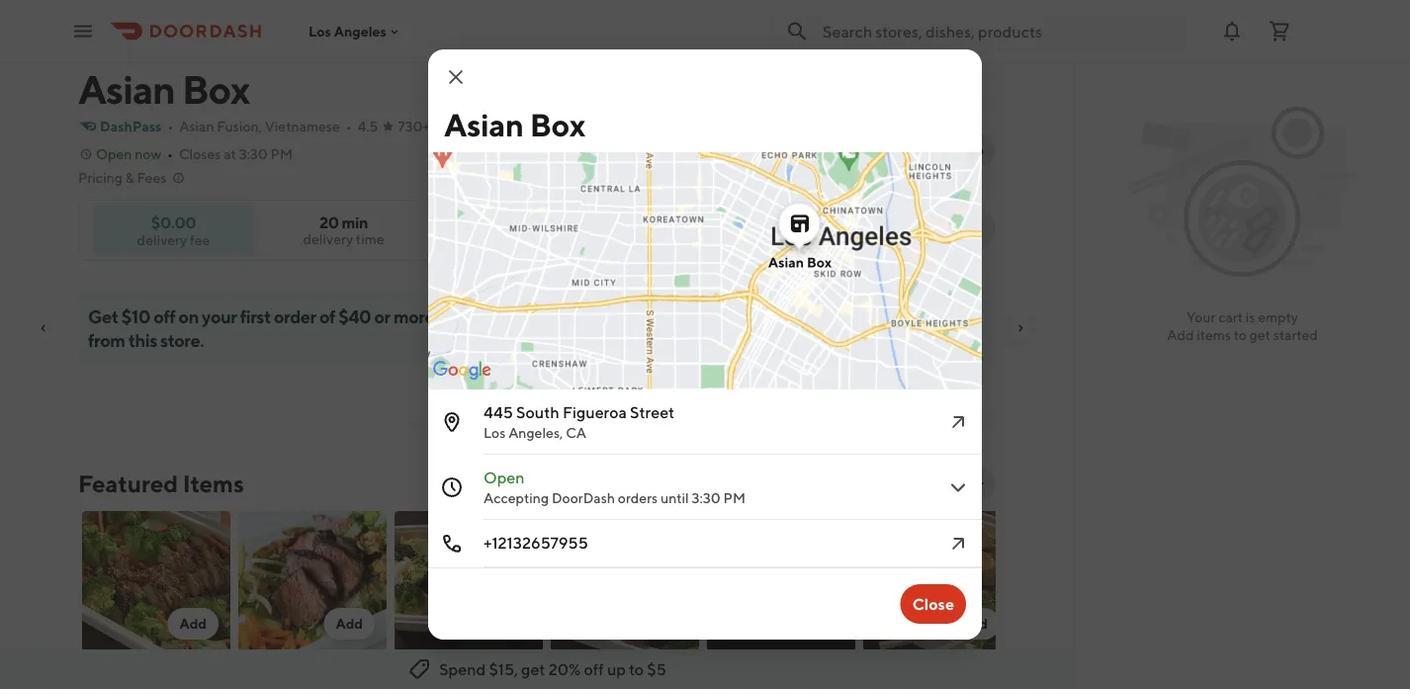 Task type: vqa. For each thing, say whether or not it's contained in the screenshot.
All for Season's Sweetings
no



Task type: describe. For each thing, give the bounding box(es) containing it.
to for items
[[1234, 327, 1247, 343]]

figueroa
[[563, 403, 627, 422]]

min for pickup
[[947, 229, 967, 243]]

$$
[[551, 118, 567, 135]]

&
[[125, 170, 134, 186]]

chicken curry button
[[703, 507, 859, 689]]

steak (all toppings)
[[551, 661, 690, 680]]

20 min delivery time
[[303, 213, 384, 247]]

get inside your cart is empty add items to get started
[[1250, 327, 1271, 343]]

pricing & fees button
[[78, 168, 186, 188]]

get
[[88, 306, 118, 327]]

0 items, open order cart image
[[1268, 19, 1292, 43]]

open accepting doordash orders until 3:30 pm
[[484, 468, 746, 506]]

730+ ratings •
[[398, 118, 488, 135]]

• left 4.5
[[346, 118, 352, 135]]

more info button
[[889, 135, 996, 166]]

445 south figueroa street los angeles, ca
[[484, 403, 675, 441]]

pricing & fees
[[78, 170, 166, 186]]

open now
[[96, 146, 161, 162]]

order methods option group
[[803, 209, 996, 248]]

accepting
[[484, 490, 549, 506]]

steak (all toppings) button
[[547, 507, 703, 689]]

$40
[[339, 306, 371, 327]]

curry
[[768, 661, 807, 680]]

(all for steak
[[593, 661, 617, 680]]

chicken for chicken curry
[[707, 661, 765, 680]]

from
[[88, 329, 125, 351]]

chicken curry
[[707, 661, 807, 680]]

$0.00 delivery fee
[[137, 213, 210, 248]]

orders
[[618, 490, 658, 506]]

ca
[[566, 425, 587, 441]]

delivery 20 min
[[826, 212, 880, 243]]

click item image for orders
[[946, 476, 970, 499]]

0.8 mi • $$
[[493, 118, 567, 135]]

your
[[202, 306, 237, 327]]

up
[[607, 660, 626, 679]]

fees
[[137, 170, 166, 186]]

featured
[[78, 469, 178, 497]]

featured items heading
[[78, 468, 244, 499]]

group order
[[692, 220, 775, 236]]

chicken curry image
[[707, 511, 856, 652]]

add button for chicken (all toppings)
[[168, 608, 219, 640]]

close button
[[901, 585, 966, 624]]

0 horizontal spatial pm
[[271, 146, 293, 162]]

1 vertical spatial get
[[521, 660, 545, 679]]

3 click item image from the top
[[946, 532, 970, 556]]

first
[[240, 306, 271, 327]]

fusion,
[[217, 118, 262, 135]]

tofu (all toppings) image
[[863, 511, 1012, 652]]

started
[[1274, 327, 1318, 343]]

your cart is empty add items to get started
[[1167, 309, 1318, 343]]

• right now
[[167, 146, 173, 162]]

$15,
[[489, 660, 518, 679]]

20%
[[549, 660, 581, 679]]

• closes at 3:30 pm
[[167, 146, 293, 162]]

save
[[600, 220, 631, 236]]

+12132657955
[[484, 534, 588, 552]]

vietnamese
[[265, 118, 340, 135]]

off inside get $10 off on your first order of $40 or more from this store.
[[153, 306, 175, 327]]

20 inside delivery 20 min
[[834, 229, 849, 243]]

of
[[319, 306, 335, 327]]

until
[[661, 490, 689, 506]]

mi
[[518, 118, 533, 135]]

to for up
[[629, 660, 644, 679]]

now
[[135, 146, 161, 162]]

open menu image
[[71, 19, 95, 43]]

add inside your cart is empty add items to get started
[[1167, 327, 1194, 343]]

delivery inside "20 min delivery time"
[[303, 231, 353, 247]]

0.8
[[493, 118, 515, 135]]

at
[[224, 146, 236, 162]]

add for classic big box
[[336, 616, 363, 632]]

15
[[933, 229, 945, 243]]

items
[[183, 469, 244, 497]]

powered by google image
[[433, 361, 492, 381]]

chicken (all toppings)
[[82, 661, 167, 689]]

add for tofu (all toppings)
[[961, 616, 988, 632]]

los angeles
[[309, 23, 387, 39]]

pm inside open accepting doordash orders until 3:30 pm
[[723, 490, 746, 506]]

classic big box
[[238, 661, 343, 680]]

angeles,
[[508, 425, 563, 441]]

pricing
[[78, 170, 123, 186]]

add button for classic big box
[[324, 608, 375, 640]]

fee
[[190, 231, 210, 248]]

featured items
[[78, 469, 244, 497]]

get $10 off on your first order of $40 or more from this store.
[[88, 306, 434, 351]]

0 vertical spatial los
[[309, 23, 331, 39]]

on
[[179, 306, 199, 327]]

toppings) for steak (all toppings)
[[620, 661, 690, 680]]

add for chicken (all toppings)
[[179, 616, 207, 632]]

445
[[484, 403, 513, 422]]

$10
[[121, 306, 150, 327]]

group order button
[[659, 209, 787, 248]]

info
[[958, 142, 984, 158]]

more info
[[921, 142, 984, 158]]

asian box dialog
[[420, 49, 1180, 640]]

(all for chicken
[[143, 661, 167, 680]]

notification bell image
[[1220, 19, 1244, 43]]

time
[[356, 231, 384, 247]]

the workout image
[[395, 511, 543, 652]]

$0.00
[[151, 213, 196, 231]]

the workout button
[[391, 507, 547, 689]]

open for open accepting doordash orders until 3:30 pm
[[484, 468, 525, 487]]



Task type: locate. For each thing, give the bounding box(es) containing it.
0 horizontal spatial los
[[309, 23, 331, 39]]

close asian box image
[[444, 65, 468, 89]]

south
[[516, 403, 560, 422]]

2 click item image from the top
[[946, 476, 970, 499]]

(all
[[143, 661, 167, 680], [593, 661, 617, 680], [897, 661, 922, 680]]

(all for tofu
[[897, 661, 922, 680]]

toppings) for chicken (all toppings)
[[82, 683, 151, 689]]

1 horizontal spatial pm
[[723, 490, 746, 506]]

1 vertical spatial to
[[629, 660, 644, 679]]

1 vertical spatial off
[[584, 660, 604, 679]]

1 click item image from the top
[[946, 410, 970, 434]]

this
[[128, 329, 157, 351]]

store.
[[160, 329, 204, 351]]

tofu (all toppings)
[[863, 661, 994, 680]]

toppings) for tofu (all toppings)
[[924, 661, 994, 680]]

none radio containing delivery
[[803, 209, 904, 248]]

ratings
[[433, 118, 476, 135]]

0 vertical spatial to
[[1234, 327, 1247, 343]]

1 add button from the left
[[168, 608, 219, 640]]

to right up
[[629, 660, 644, 679]]

min down delivery
[[852, 229, 872, 243]]

(all inside button
[[593, 661, 617, 680]]

big
[[290, 661, 313, 680]]

doordash
[[552, 490, 615, 506]]

3:30 inside open accepting doordash orders until 3:30 pm
[[692, 490, 721, 506]]

add button for tofu (all toppings)
[[949, 608, 1000, 640]]

1 horizontal spatial off
[[584, 660, 604, 679]]

save button
[[560, 209, 643, 248]]

0 vertical spatial 3:30
[[239, 146, 268, 162]]

steak
[[551, 661, 590, 680]]

open for open now
[[96, 146, 132, 162]]

• right dashpass
[[168, 118, 173, 135]]

730+
[[398, 118, 430, 135]]

workout
[[424, 661, 486, 680]]

chicken (all toppings) image
[[82, 511, 230, 652]]

your
[[1187, 309, 1216, 325]]

0 vertical spatial get
[[1250, 327, 1271, 343]]

pickup
[[927, 212, 972, 228]]

0 horizontal spatial toppings)
[[82, 683, 151, 689]]

click item image for street
[[946, 410, 970, 434]]

0 horizontal spatial (all
[[143, 661, 167, 680]]

1 horizontal spatial chicken
[[707, 661, 765, 680]]

next button of carousel image
[[972, 476, 988, 492]]

0 horizontal spatial off
[[153, 306, 175, 327]]

spend
[[439, 660, 486, 679]]

1 horizontal spatial los
[[484, 425, 506, 441]]

click item image
[[946, 410, 970, 434], [946, 476, 970, 499], [946, 532, 970, 556]]

4.5
[[358, 118, 378, 135]]

delivery inside '$0.00 delivery fee'
[[137, 231, 187, 248]]

angeles
[[334, 23, 387, 39]]

chicken for chicken (all toppings)
[[82, 661, 140, 680]]

chicken inside chicken (all toppings)
[[82, 661, 140, 680]]

none radio containing pickup
[[892, 209, 996, 248]]

1 horizontal spatial to
[[1234, 327, 1247, 343]]

1 vertical spatial open
[[484, 468, 525, 487]]

2 chicken from the left
[[707, 661, 765, 680]]

0 vertical spatial open
[[96, 146, 132, 162]]

delivery left "fee"
[[137, 231, 187, 248]]

1 horizontal spatial 3:30
[[692, 490, 721, 506]]

0 vertical spatial pm
[[271, 146, 293, 162]]

to down cart
[[1234, 327, 1247, 343]]

20
[[319, 213, 339, 232], [834, 229, 849, 243]]

0 horizontal spatial chicken
[[82, 661, 140, 680]]

3:30 right until
[[692, 490, 721, 506]]

1 horizontal spatial open
[[484, 468, 525, 487]]

3 (all from the left
[[897, 661, 922, 680]]

pm down vietnamese
[[271, 146, 293, 162]]

2 horizontal spatial (all
[[897, 661, 922, 680]]

asian box image
[[96, 0, 171, 51]]

1 vertical spatial pm
[[723, 490, 746, 506]]

2 vertical spatial click item image
[[946, 532, 970, 556]]

1 horizontal spatial (all
[[593, 661, 617, 680]]

close
[[913, 595, 954, 614]]

more
[[921, 142, 955, 158]]

to inside your cart is empty add items to get started
[[1234, 327, 1247, 343]]

(all inside chicken (all toppings)
[[143, 661, 167, 680]]

open up accepting
[[484, 468, 525, 487]]

get
[[1250, 327, 1271, 343], [521, 660, 545, 679]]

min inside delivery 20 min
[[852, 229, 872, 243]]

pm
[[271, 146, 293, 162], [723, 490, 746, 506]]

is
[[1246, 309, 1255, 325]]

dashpass
[[100, 118, 162, 135]]

min inside pickup 15 min
[[947, 229, 967, 243]]

1 horizontal spatial 20
[[834, 229, 849, 243]]

map region
[[420, 118, 1180, 624]]

1 vertical spatial 3:30
[[692, 490, 721, 506]]

0 horizontal spatial get
[[521, 660, 545, 679]]

min inside "20 min delivery time"
[[342, 213, 368, 232]]

min
[[342, 213, 368, 232], [852, 229, 872, 243], [947, 229, 967, 243]]

open
[[96, 146, 132, 162], [484, 468, 525, 487]]

0 horizontal spatial 20
[[319, 213, 339, 232]]

the workout
[[395, 661, 486, 680]]

los
[[309, 23, 331, 39], [484, 425, 506, 441]]

0 horizontal spatial min
[[342, 213, 368, 232]]

order
[[274, 306, 316, 327]]

None radio
[[803, 209, 904, 248]]

steak (all toppings) image
[[551, 511, 699, 652]]

0 horizontal spatial to
[[629, 660, 644, 679]]

1 horizontal spatial add button
[[324, 608, 375, 640]]

open up pricing & fees
[[96, 146, 132, 162]]

0 horizontal spatial delivery
[[137, 231, 187, 248]]

add
[[1167, 327, 1194, 343], [179, 616, 207, 632], [336, 616, 363, 632], [961, 616, 988, 632]]

toppings) inside chicken (all toppings)
[[82, 683, 151, 689]]

min for delivery
[[852, 229, 872, 243]]

classic
[[238, 661, 287, 680]]

add button
[[168, 608, 219, 640], [324, 608, 375, 640], [949, 608, 1000, 640]]

dashpass •
[[100, 118, 173, 135]]

select promotional banner element
[[509, 364, 565, 400]]

$5
[[647, 660, 666, 679]]

los inside 445 south figueroa street los angeles, ca
[[484, 425, 506, 441]]

tofu
[[863, 661, 895, 680]]

(all down the chicken (all toppings) image
[[143, 661, 167, 680]]

3 add button from the left
[[949, 608, 1000, 640]]

delivery
[[303, 231, 353, 247], [137, 231, 187, 248]]

2 horizontal spatial min
[[947, 229, 967, 243]]

asian
[[78, 65, 175, 112], [444, 106, 524, 143], [179, 118, 214, 135], [768, 254, 804, 270], [768, 254, 804, 270]]

1 (all from the left
[[143, 661, 167, 680]]

min up $40
[[342, 213, 368, 232]]

1 vertical spatial los
[[484, 425, 506, 441]]

2 horizontal spatial toppings)
[[924, 661, 994, 680]]

min down the pickup
[[947, 229, 967, 243]]

• left 0.8
[[482, 118, 488, 135]]

toppings) inside button
[[620, 661, 690, 680]]

0 horizontal spatial open
[[96, 146, 132, 162]]

0 vertical spatial click item image
[[946, 410, 970, 434]]

0 vertical spatial off
[[153, 306, 175, 327]]

delivery
[[826, 212, 880, 228]]

2 (all from the left
[[593, 661, 617, 680]]

•
[[168, 118, 173, 135], [346, 118, 352, 135], [482, 118, 488, 135], [539, 118, 545, 135], [167, 146, 173, 162]]

(all right tofu
[[897, 661, 922, 680]]

get right the $15, at left
[[521, 660, 545, 679]]

• right mi
[[539, 118, 545, 135]]

(all right steak
[[593, 661, 617, 680]]

3:30 right at
[[239, 146, 268, 162]]

cart
[[1219, 309, 1243, 325]]

open inside open accepting doordash orders until 3:30 pm
[[484, 468, 525, 487]]

to
[[1234, 327, 1247, 343], [629, 660, 644, 679]]

chicken
[[82, 661, 140, 680], [707, 661, 765, 680]]

classic big box image
[[238, 511, 387, 652]]

asian fusion, vietnamese
[[179, 118, 340, 135]]

pm right until
[[723, 490, 746, 506]]

order
[[736, 220, 775, 236]]

delivery left 'time'
[[303, 231, 353, 247]]

los left angeles
[[309, 23, 331, 39]]

or
[[374, 306, 390, 327]]

more
[[394, 306, 434, 327]]

2 horizontal spatial add button
[[949, 608, 1000, 640]]

los down the 445
[[484, 425, 506, 441]]

empty
[[1258, 309, 1299, 325]]

20 down delivery
[[834, 229, 849, 243]]

1 horizontal spatial min
[[852, 229, 872, 243]]

1 chicken from the left
[[82, 661, 140, 680]]

closes
[[179, 146, 221, 162]]

20 left 'time'
[[319, 213, 339, 232]]

0 horizontal spatial add button
[[168, 608, 219, 640]]

chicken inside button
[[707, 661, 765, 680]]

off left on
[[153, 306, 175, 327]]

off left up
[[584, 660, 604, 679]]

3:30
[[239, 146, 268, 162], [692, 490, 721, 506]]

None radio
[[892, 209, 996, 248]]

2 add button from the left
[[324, 608, 375, 640]]

1 horizontal spatial get
[[1250, 327, 1271, 343]]

get down is
[[1250, 327, 1271, 343]]

1 horizontal spatial toppings)
[[620, 661, 690, 680]]

toppings)
[[620, 661, 690, 680], [924, 661, 994, 680], [82, 683, 151, 689]]

spend $15, get 20% off up to $5
[[439, 660, 666, 679]]

street
[[630, 403, 675, 422]]

1 horizontal spatial delivery
[[303, 231, 353, 247]]

0 horizontal spatial 3:30
[[239, 146, 268, 162]]

group
[[692, 220, 734, 236]]

20 inside "20 min delivery time"
[[319, 213, 339, 232]]

los angeles button
[[309, 23, 402, 39]]

1 vertical spatial click item image
[[946, 476, 970, 499]]



